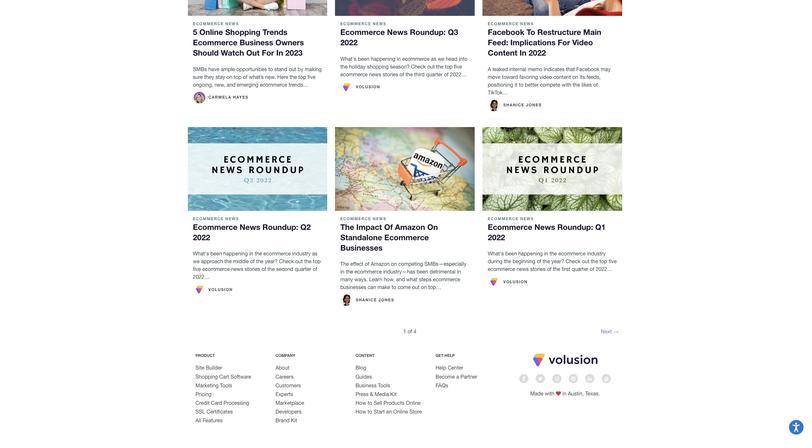 Task type: locate. For each thing, give the bounding box(es) containing it.
quarter right first
[[572, 267, 589, 272]]

1 vertical spatial facebook
[[577, 66, 600, 72]]

restructure
[[538, 28, 582, 37]]

been up the approach
[[211, 251, 222, 257]]

year? up first
[[552, 259, 565, 265]]

industry for ecommerce news roundup: q1 2022
[[588, 251, 606, 257]]

should
[[193, 48, 219, 57]]

happening up the beginning on the bottom of the page
[[519, 251, 543, 257]]

news for 5 online shopping trends ecommerce business owners should watch out for in 2023
[[226, 21, 239, 26]]

1 horizontal spatial quarter
[[426, 71, 443, 77]]

been inside the effect of amazon on competing smbs—especially in the ecommerce industry—has been detrimental in many ways. learn how, and what steps ecommerce businesses can make to come out on top…
[[417, 269, 429, 275]]

1 vertical spatial amazon
[[371, 261, 390, 267]]

2022 down implications
[[529, 48, 546, 57]]

2 year? from the left
[[552, 259, 565, 265]]

news down middle
[[231, 267, 244, 272]]

jones
[[527, 103, 542, 108], [379, 298, 395, 303]]

to left sell at the bottom left
[[368, 400, 373, 406]]

news inside the what's been happening in ecommerce as we head into the holiday shopping season? check out the top five ecommerce news stories of the third quarter of 2022…
[[369, 71, 382, 77]]

1 horizontal spatial shopping
[[225, 28, 261, 37]]

kit down the developers link
[[291, 418, 297, 424]]

0 vertical spatial how
[[356, 400, 367, 406]]

volusion for ecommerce news roundup: q3 2022
[[356, 85, 381, 89]]

2 horizontal spatial happening
[[519, 251, 543, 257]]

volusion down the approach
[[209, 287, 233, 292]]

news inside ecommerce news facebook to restructure main feed: implications for video content in 2022
[[521, 21, 534, 26]]

credit card processing link
[[196, 400, 250, 406]]

next →
[[602, 329, 619, 335]]

facebook up its
[[577, 66, 600, 72]]

in up season?
[[397, 56, 401, 62]]

and down industry—has
[[397, 277, 405, 283]]

in up 'many'
[[341, 269, 345, 275]]

1 vertical spatial and
[[397, 277, 405, 283]]

software
[[231, 374, 251, 380]]

shopping inside ecommerce news 5 online shopping trends ecommerce business owners should watch out for in 2023
[[225, 28, 261, 37]]

1 year? from the left
[[265, 259, 278, 265]]

of right middle
[[250, 259, 255, 265]]

2 the from the top
[[341, 261, 349, 267]]

1 horizontal spatial jones
[[527, 103, 542, 108]]

2 horizontal spatial quarter
[[572, 267, 589, 272]]

of down head
[[445, 71, 449, 77]]

get
[[436, 354, 444, 358]]

0 horizontal spatial kit
[[291, 418, 297, 424]]

credit
[[196, 400, 210, 406]]

brand kit link
[[276, 418, 297, 424]]

faqs
[[436, 383, 449, 389]]

0 vertical spatial as
[[431, 56, 437, 62]]

ecommerce down detrimental
[[433, 277, 461, 283]]

0 vertical spatial jones
[[527, 103, 542, 108]]

kit inside blog guides business tools press & media kit how to sell products online how to start an online store
[[391, 392, 397, 397]]

what's for ecommerce news roundup: q2 2022
[[193, 251, 209, 257]]

0 horizontal spatial quarter
[[295, 267, 312, 272]]

what's for ecommerce news roundup: q3 2022
[[341, 56, 357, 62]]

with inside a leaked internal memo indicates that facebook may move toward favoring video content on its feeds, positioning it to better compete with the likes of tiktok…
[[562, 82, 572, 88]]

about link
[[276, 365, 290, 371]]

0 vertical spatial with
[[562, 82, 572, 88]]

many
[[341, 277, 353, 283]]

owners
[[276, 38, 304, 47]]

1 horizontal spatial volusion
[[356, 85, 381, 89]]

approach
[[201, 259, 223, 265]]

the inside the effect of amazon on competing smbs—especially in the ecommerce industry—has been detrimental in many ways. learn how, and what steps ecommerce businesses can make to come out on top…
[[346, 269, 353, 275]]

2022 up the approach
[[193, 233, 210, 242]]

check
[[411, 64, 426, 70], [279, 259, 294, 265], [566, 259, 581, 265]]

check up third
[[411, 64, 426, 70]]

shanice for the impact of amazon on standalone ecommerce businesses
[[356, 298, 377, 303]]

1 vertical spatial with
[[545, 391, 555, 397]]

been inside what's been happening in the ecommerce industry during the beginning of the year? check out the top five ecommerce news stories of the first quarter of 2022…
[[506, 251, 517, 257]]

what's up during
[[488, 251, 504, 257]]

2 horizontal spatial what's
[[488, 251, 504, 257]]

feed:
[[488, 38, 509, 47]]

to down 'how,'
[[392, 285, 397, 290]]

news for ecommerce news roundup: q3 2022
[[369, 71, 382, 77]]

top inside the what's been happening in ecommerce as we head into the holiday shopping season? check out the top five ecommerce news stories of the third quarter of 2022…
[[445, 64, 453, 70]]

likes
[[582, 82, 593, 88]]

in right for
[[277, 48, 283, 57]]

volusion link for ecommerce news roundup: q2 2022
[[193, 284, 233, 297]]

0 horizontal spatial shopping
[[196, 374, 218, 380]]

0 horizontal spatial as
[[312, 251, 318, 257]]

steps
[[419, 277, 432, 283]]

kit
[[391, 392, 397, 397], [291, 418, 297, 424]]

online up store at bottom right
[[406, 400, 421, 406]]

2022… for ecommerce news roundup: q1 2022
[[596, 267, 613, 272]]

volusion link
[[341, 81, 381, 94], [488, 276, 528, 289], [193, 284, 233, 297]]

amazon
[[395, 223, 426, 232], [371, 261, 390, 267]]

follow volusion on instagram image
[[555, 377, 560, 382]]

of up emerging
[[243, 74, 248, 80]]

0 horizontal spatial facebook
[[488, 28, 525, 37]]

1 vertical spatial shanice
[[356, 298, 377, 303]]

marketplace
[[276, 400, 304, 406]]

1 horizontal spatial shanice jones
[[504, 103, 542, 108]]

businesses
[[341, 243, 383, 252]]

facebook up feed:
[[488, 28, 525, 37]]

2022 inside the ecommerce news ecommerce news roundup: q2 2022
[[193, 233, 210, 242]]

1 the from the top
[[341, 223, 355, 232]]

0 horizontal spatial industry
[[293, 251, 311, 257]]

0 vertical spatial volusion
[[356, 85, 381, 89]]

shanice jones down it
[[504, 103, 542, 108]]

1 horizontal spatial happening
[[371, 56, 396, 62]]

1 vertical spatial as
[[312, 251, 318, 257]]

0 horizontal spatial volusion
[[209, 287, 233, 292]]

2022 inside ecommerce news ecommerce news roundup: q3 2022
[[341, 38, 358, 47]]

the
[[341, 223, 355, 232], [341, 261, 349, 267]]

1 horizontal spatial kit
[[391, 392, 397, 397]]

in inside the what's been happening in ecommerce as we head into the holiday shopping season? check out the top five ecommerce news stories of the third quarter of 2022…
[[397, 56, 401, 62]]

1 vertical spatial how
[[356, 409, 367, 415]]

in down the ecommerce news ecommerce news roundup: q2 2022
[[250, 251, 254, 257]]

roundup: left q1
[[558, 223, 594, 232]]

certificates
[[207, 409, 233, 415]]

of right first
[[590, 267, 595, 272]]

ecommerce news ecommerce news roundup: q3 2022
[[341, 21, 459, 47]]

1 horizontal spatial business
[[356, 383, 377, 389]]

0 horizontal spatial news
[[231, 267, 244, 272]]

tools up the media
[[378, 383, 390, 389]]

shanice down tiktok…
[[504, 103, 525, 108]]

ecommerce down new.
[[260, 82, 287, 88]]

and right new,
[[227, 82, 236, 88]]

stories down the beginning on the bottom of the page
[[531, 267, 546, 272]]

2 horizontal spatial volusion
[[504, 280, 528, 284]]

ecommerce up third
[[403, 56, 430, 62]]

we left head
[[438, 56, 445, 62]]

smbs
[[193, 66, 207, 72]]

help up become
[[436, 365, 447, 371]]

shanice jones down "can"
[[356, 298, 395, 303]]

0 horizontal spatial tools
[[220, 383, 232, 389]]

1 horizontal spatial tools
[[378, 383, 390, 389]]

happening
[[371, 56, 396, 62], [224, 251, 248, 257], [519, 251, 543, 257]]

help right get
[[445, 354, 455, 358]]

out
[[246, 48, 260, 57]]

online right 5
[[200, 28, 223, 37]]

been
[[358, 56, 370, 62], [211, 251, 222, 257], [506, 251, 517, 257], [417, 269, 429, 275]]

into
[[459, 56, 468, 62]]

2 horizontal spatial stories
[[531, 267, 546, 272]]

2 horizontal spatial 2022…
[[596, 267, 613, 272]]

check inside what's been happening in the ecommerce industry during the beginning of the year? check out the top five ecommerce news stories of the first quarter of 2022…
[[566, 259, 581, 265]]

0 vertical spatial shopping
[[225, 28, 261, 37]]

1 horizontal spatial amazon
[[395, 223, 426, 232]]

2022…
[[450, 71, 467, 77], [596, 267, 613, 272], [193, 274, 210, 280]]

the inside ecommerce news the impact of amazon on standalone ecommerce businesses
[[341, 223, 355, 232]]

texas.
[[586, 391, 601, 397]]

roundup: inside ecommerce news ecommerce news roundup: q3 2022
[[410, 28, 446, 37]]

of right 1
[[408, 329, 413, 335]]

0 vertical spatial business
[[240, 38, 274, 47]]

2022
[[341, 38, 358, 47], [529, 48, 546, 57], [193, 233, 210, 242], [488, 233, 506, 242]]

happening up shopping
[[371, 56, 396, 62]]

and
[[227, 82, 236, 88], [397, 277, 405, 283]]

online down products
[[394, 409, 408, 415]]

1 horizontal spatial roundup:
[[410, 28, 446, 37]]

stories down season?
[[383, 71, 399, 77]]

2022 up holiday
[[341, 38, 358, 47]]

jones down better
[[527, 103, 542, 108]]

guides
[[356, 374, 372, 380]]

kit up products
[[391, 392, 397, 397]]

0 vertical spatial shanice jones link
[[488, 99, 542, 112]]

quarter inside the what's been happening in ecommerce as we head into the holiday shopping season? check out the top five ecommerce news stories of the third quarter of 2022…
[[426, 71, 443, 77]]

0 horizontal spatial business
[[240, 38, 274, 47]]

standalone
[[341, 233, 383, 242]]

open accessibe: accessibility options, statement and help image
[[794, 423, 801, 433]]

what's inside what's been happening in the ecommerce industry during the beginning of the year? check out the top five ecommerce news stories of the first quarter of 2022…
[[488, 251, 504, 257]]

roundup:
[[410, 28, 446, 37], [263, 223, 299, 232], [558, 223, 594, 232]]

new,
[[215, 82, 226, 88]]

2022 inside ecommerce news ecommerce news roundup: q1 2022
[[488, 233, 506, 242]]

shanice jones link down "can"
[[341, 294, 395, 307]]

been inside the what's been happening in ecommerce as we head into the holiday shopping season? check out the top five ecommerce news stories of the third quarter of 2022…
[[358, 56, 370, 62]]

news
[[369, 71, 382, 77], [231, 267, 244, 272], [517, 267, 529, 272]]

0 vertical spatial 2022…
[[450, 71, 467, 77]]

shopping up marketing
[[196, 374, 218, 380]]

blog link
[[356, 365, 367, 371]]

and inside the effect of amazon on competing smbs—especially in the ecommerce industry—has been detrimental in many ways. learn how, and what steps ecommerce businesses can make to come out on top…
[[397, 277, 405, 283]]

happening up middle
[[224, 251, 248, 257]]

1 horizontal spatial content
[[488, 48, 518, 57]]

business
[[240, 38, 274, 47], [356, 383, 377, 389]]

as inside what's been happening in the ecommerce industry as we approach the middle of the year? check out the top five ecommerce news stories of the second quarter of 2022…
[[312, 251, 318, 257]]

shanice jones link
[[488, 99, 542, 112], [341, 294, 395, 307]]

what's inside what's been happening in the ecommerce industry as we approach the middle of the year? check out the top five ecommerce news stories of the second quarter of 2022…
[[193, 251, 209, 257]]

0 vertical spatial the
[[341, 223, 355, 232]]

0 horizontal spatial we
[[193, 259, 200, 265]]

volusion down the beginning on the bottom of the page
[[504, 280, 528, 284]]

in down implications
[[520, 48, 527, 57]]

0 vertical spatial shanice
[[504, 103, 525, 108]]

jones for businesses
[[379, 298, 395, 303]]

1 vertical spatial 2022…
[[596, 267, 613, 272]]

2022… inside the what's been happening in ecommerce as we head into the holiday shopping season? check out the top five ecommerce news stories of the third quarter of 2022…
[[450, 71, 467, 77]]

0 horizontal spatial shanice jones
[[356, 298, 395, 303]]

industry inside what's been happening in the ecommerce industry during the beginning of the year? check out the top five ecommerce news stories of the first quarter of 2022…
[[588, 251, 606, 257]]

happening for ecommerce news roundup: q1 2022
[[519, 251, 543, 257]]

volusion down shopping
[[356, 85, 381, 89]]

industry inside what's been happening in the ecommerce industry as we approach the middle of the year? check out the top five ecommerce news stories of the second quarter of 2022…
[[293, 251, 311, 257]]

1 horizontal spatial facebook
[[577, 66, 600, 72]]

0 horizontal spatial check
[[279, 259, 294, 265]]

1 horizontal spatial 2022…
[[450, 71, 467, 77]]

1 of 4
[[404, 329, 417, 335]]

news for facebook to restructure main feed: implications for video content in 2022
[[521, 21, 534, 26]]

0 horizontal spatial what's
[[193, 251, 209, 257]]

1 tools from the left
[[220, 383, 232, 389]]

volusion link down the approach
[[193, 284, 233, 297]]

follow volusion on twitter image
[[539, 377, 543, 382]]

1 vertical spatial shopping
[[196, 374, 218, 380]]

the inside a leaked internal memo indicates that facebook may move toward favoring video content on its feeds, positioning it to better compete with the likes of tiktok…
[[573, 82, 581, 88]]

volusion link down during
[[488, 276, 528, 289]]

0 vertical spatial and
[[227, 82, 236, 88]]

marketing
[[196, 383, 219, 389]]

year? inside what's been happening in the ecommerce industry during the beginning of the year? check out the top five ecommerce news stories of the first quarter of 2022…
[[552, 259, 565, 265]]

follow volusion on facebook image
[[523, 377, 526, 382]]

what's up the approach
[[193, 251, 209, 257]]

as inside the what's been happening in ecommerce as we head into the holiday shopping season? check out the top five ecommerce news stories of the third quarter of 2022…
[[431, 56, 437, 62]]

impact
[[357, 223, 382, 232]]

help
[[445, 354, 455, 358], [436, 365, 447, 371]]

4
[[414, 329, 417, 335]]

quarter inside what's been happening in the ecommerce industry during the beginning of the year? check out the top five ecommerce news stories of the first quarter of 2022…
[[572, 267, 589, 272]]

news down shopping
[[369, 71, 382, 77]]

of right second at left bottom
[[313, 267, 318, 272]]

1 vertical spatial volusion
[[504, 280, 528, 284]]

tools down the cart
[[220, 383, 232, 389]]

1 vertical spatial the
[[341, 261, 349, 267]]

2 vertical spatial 2022…
[[193, 274, 210, 280]]

been up holiday
[[358, 56, 370, 62]]

with down content
[[562, 82, 572, 88]]

happening inside what's been happening in the ecommerce industry during the beginning of the year? check out the top five ecommerce news stories of the first quarter of 2022…
[[519, 251, 543, 257]]

the up standalone
[[341, 223, 355, 232]]

0 vertical spatial help
[[445, 354, 455, 358]]

volusion link down holiday
[[341, 81, 381, 94]]

facebook inside a leaked internal memo indicates that facebook may move toward favoring video content on its feeds, positioning it to better compete with the likes of tiktok…
[[577, 66, 600, 72]]

shopping
[[225, 28, 261, 37], [196, 374, 218, 380]]

industry down q1
[[588, 251, 606, 257]]

1 horizontal spatial shanice
[[504, 103, 525, 108]]

happening inside what's been happening in the ecommerce industry as we approach the middle of the year? check out the top five ecommerce news stories of the second quarter of 2022…
[[224, 251, 248, 257]]

1 industry from the left
[[293, 251, 311, 257]]

kit for brand
[[291, 418, 297, 424]]

of right effect
[[365, 261, 370, 267]]

the impact of amazon on standalone ecommerce businesses image
[[336, 127, 475, 211]]

1 horizontal spatial what's
[[341, 56, 357, 62]]

blog
[[356, 365, 367, 371]]

the left effect
[[341, 261, 349, 267]]

1 vertical spatial jones
[[379, 298, 395, 303]]

amazon inside ecommerce news the impact of amazon on standalone ecommerce businesses
[[395, 223, 426, 232]]

make
[[378, 285, 391, 290]]

2022… inside what's been happening in the ecommerce industry during the beginning of the year? check out the top five ecommerce news stories of the first quarter of 2022…
[[596, 267, 613, 272]]

by
[[298, 66, 304, 72]]

follow volusion on pinterest image
[[572, 377, 576, 382]]

news down the beginning on the bottom of the page
[[517, 267, 529, 272]]

volusion for ecommerce news roundup: q1 2022
[[504, 280, 528, 284]]

ecommerce
[[193, 21, 224, 26], [341, 21, 372, 26], [488, 21, 519, 26], [341, 28, 385, 37], [193, 38, 238, 47], [193, 217, 224, 221], [341, 217, 372, 221], [488, 217, 519, 221], [193, 223, 238, 232], [488, 223, 533, 232], [385, 233, 429, 242]]

1 horizontal spatial stories
[[383, 71, 399, 77]]

site builder shopping cart software marketing tools pricing credit card processing ssl certificates all features
[[196, 365, 251, 424]]

0 horizontal spatial jones
[[379, 298, 395, 303]]

out inside smbs have ample opportunities to stand out by making sure they stay on top of what's new. here the top five ongoing, new, and emerging ecommerce trends…
[[289, 66, 297, 72]]

0 vertical spatial kit
[[391, 392, 397, 397]]

1 horizontal spatial and
[[397, 277, 405, 283]]

2 how from the top
[[356, 409, 367, 415]]

ecommerce inside ecommerce news facebook to restructure main feed: implications for video content in 2022
[[488, 21, 519, 26]]

1 vertical spatial online
[[406, 400, 421, 406]]

been up steps
[[417, 269, 429, 275]]

stories for ecommerce news roundup: q1 2022
[[531, 267, 546, 272]]

check up second at left bottom
[[279, 259, 294, 265]]

shanice down "can"
[[356, 298, 377, 303]]

what's for ecommerce news roundup: q1 2022
[[488, 251, 504, 257]]

top…
[[429, 285, 442, 290]]

in austin, texas.
[[562, 391, 601, 397]]

content
[[488, 48, 518, 57], [356, 354, 375, 358]]

of down feeds, on the top of page
[[594, 82, 598, 88]]

0 vertical spatial amazon
[[395, 223, 426, 232]]

stories
[[383, 71, 399, 77], [245, 267, 260, 272], [531, 267, 546, 272]]

and inside smbs have ample opportunities to stand out by making sure they stay on top of what's new. here the top five ongoing, new, and emerging ecommerce trends…
[[227, 82, 236, 88]]

shanice jones for standalone
[[356, 298, 395, 303]]

ecommerce down during
[[488, 267, 516, 272]]

roundup: left q3
[[410, 28, 446, 37]]

1 vertical spatial help
[[436, 365, 447, 371]]

been inside what's been happening in the ecommerce industry as we approach the middle of the year? check out the top five ecommerce news stories of the second quarter of 2022…
[[211, 251, 222, 257]]

2 industry from the left
[[588, 251, 606, 257]]

1 horizontal spatial year?
[[552, 259, 565, 265]]

1 horizontal spatial check
[[411, 64, 426, 70]]

1 horizontal spatial we
[[438, 56, 445, 62]]

1 vertical spatial shanice jones
[[356, 298, 395, 303]]

1 horizontal spatial as
[[431, 56, 437, 62]]

been for ecommerce news roundup: q2 2022
[[211, 251, 222, 257]]

1 horizontal spatial shanice jones link
[[488, 99, 542, 112]]

roundup: inside the ecommerce news ecommerce news roundup: q2 2022
[[263, 223, 299, 232]]

what's
[[249, 74, 264, 80]]

business inside blog guides business tools press & media kit how to sell products online how to start an online store
[[356, 383, 377, 389]]

0 vertical spatial we
[[438, 56, 445, 62]]

0 vertical spatial content
[[488, 48, 518, 57]]

1 vertical spatial kit
[[291, 418, 297, 424]]

heart image
[[556, 391, 562, 396]]

ecommerce up second at left bottom
[[264, 251, 291, 257]]

stories inside what's been happening in the ecommerce industry during the beginning of the year? check out the top five ecommerce news stories of the first quarter of 2022…
[[531, 267, 546, 272]]

to
[[527, 28, 536, 37], [269, 66, 273, 72], [519, 82, 524, 88], [392, 285, 397, 290], [368, 400, 373, 406], [368, 409, 373, 415]]

quarter for ecommerce news roundup: q1 2022
[[572, 267, 589, 272]]

1 vertical spatial shanice jones link
[[341, 294, 395, 307]]

2022 up during
[[488, 233, 506, 242]]

quarter right second at left bottom
[[295, 267, 312, 272]]

0 horizontal spatial and
[[227, 82, 236, 88]]

shopping up out at the left top of the page
[[225, 28, 261, 37]]

we left the approach
[[193, 259, 200, 265]]

can
[[368, 285, 376, 290]]

shanice jones
[[504, 103, 542, 108], [356, 298, 395, 303]]

0 horizontal spatial 2022…
[[193, 274, 210, 280]]

ecommerce down holiday
[[341, 71, 368, 77]]

kit inside about careers customers experts marketplace developers brand kit
[[291, 418, 297, 424]]

to up new.
[[269, 66, 273, 72]]

hayes
[[233, 95, 249, 100]]

detrimental
[[430, 269, 456, 275]]

ecommerce inside smbs have ample opportunities to stand out by making sure they stay on top of what's new. here the top five ongoing, new, and emerging ecommerce trends…
[[260, 82, 287, 88]]

news inside ecommerce news the impact of amazon on standalone ecommerce businesses
[[373, 217, 387, 221]]

1 horizontal spatial news
[[369, 71, 382, 77]]

2 horizontal spatial volusion link
[[488, 276, 528, 289]]

jones for video
[[527, 103, 542, 108]]

news inside what's been happening in the ecommerce industry during the beginning of the year? check out the top five ecommerce news stories of the first quarter of 2022…
[[517, 267, 529, 272]]

2 tools from the left
[[378, 383, 390, 389]]

head
[[446, 56, 458, 62]]

online inside ecommerce news 5 online shopping trends ecommerce business owners should watch out for in 2023
[[200, 28, 223, 37]]

we inside the what's been happening in ecommerce as we head into the holiday shopping season? check out the top five ecommerce news stories of the third quarter of 2022…
[[438, 56, 445, 62]]

1 vertical spatial business
[[356, 383, 377, 389]]

press & media kit link
[[356, 392, 397, 397]]

business down guides
[[356, 383, 377, 389]]

roundup: left q2
[[263, 223, 299, 232]]

to up implications
[[527, 28, 536, 37]]

0 horizontal spatial roundup:
[[263, 223, 299, 232]]

in down ecommerce news ecommerce news roundup: q1 2022
[[545, 251, 549, 257]]

0 horizontal spatial year?
[[265, 259, 278, 265]]

0 horizontal spatial volusion link
[[193, 284, 233, 297]]

out
[[428, 64, 435, 70], [289, 66, 297, 72], [296, 259, 303, 265], [583, 259, 590, 265], [412, 285, 420, 290]]

stories inside the what's been happening in ecommerce as we head into the holiday shopping season? check out the top five ecommerce news stories of the third quarter of 2022…
[[383, 71, 399, 77]]

0 horizontal spatial content
[[356, 354, 375, 358]]

we
[[438, 56, 445, 62], [193, 259, 200, 265]]

stories for ecommerce news roundup: q3 2022
[[383, 71, 399, 77]]

what's up holiday
[[341, 56, 357, 62]]

0 vertical spatial facebook
[[488, 28, 525, 37]]

we inside what's been happening in the ecommerce industry as we approach the middle of the year? check out the top five ecommerce news stories of the second quarter of 2022…
[[193, 259, 200, 265]]

2 horizontal spatial news
[[517, 267, 529, 272]]

check inside the what's been happening in ecommerce as we head into the holiday shopping season? check out the top five ecommerce news stories of the third quarter of 2022…
[[411, 64, 426, 70]]

2022 inside ecommerce news facebook to restructure main feed: implications for video content in 2022
[[529, 48, 546, 57]]

happening inside the what's been happening in ecommerce as we head into the holiday shopping season? check out the top five ecommerce news stories of the third quarter of 2022…
[[371, 56, 396, 62]]

shanice for facebook to restructure main feed: implications for video content in 2022
[[504, 103, 525, 108]]

roundup: for q1
[[558, 223, 594, 232]]

customers link
[[276, 383, 301, 389]]

what's inside the what's been happening in ecommerce as we head into the holiday shopping season? check out the top five ecommerce news stories of the third quarter of 2022…
[[341, 56, 357, 62]]

1 vertical spatial we
[[193, 259, 200, 265]]

of right impact
[[385, 223, 393, 232]]

how
[[356, 400, 367, 406], [356, 409, 367, 415]]

content up blog
[[356, 354, 375, 358]]

ongoing,
[[193, 82, 213, 88]]

to right it
[[519, 82, 524, 88]]

roundup: inside ecommerce news ecommerce news roundup: q1 2022
[[558, 223, 594, 232]]

1 horizontal spatial industry
[[588, 251, 606, 257]]

year?
[[265, 259, 278, 265], [552, 259, 565, 265]]

0 horizontal spatial shanice
[[356, 298, 377, 303]]

news inside ecommerce news 5 online shopping trends ecommerce business owners should watch out for in 2023
[[226, 21, 239, 26]]

stand
[[275, 66, 288, 72]]

jones down make
[[379, 298, 395, 303]]

in down the smbs—especially
[[457, 269, 462, 275]]

0 horizontal spatial stories
[[245, 267, 260, 272]]

shanice jones link down it
[[488, 99, 542, 112]]

may
[[601, 66, 611, 72]]

year? up second at left bottom
[[265, 259, 278, 265]]

smbs—especially
[[425, 261, 467, 267]]

0 horizontal spatial happening
[[224, 251, 248, 257]]

ecommerce up first
[[559, 251, 586, 257]]

1 horizontal spatial volusion link
[[341, 81, 381, 94]]

0 horizontal spatial amazon
[[371, 261, 390, 267]]

0 vertical spatial online
[[200, 28, 223, 37]]

ecommerce news roundup: q2 2022 image
[[188, 127, 328, 211]]

follow volusion on youtube image
[[605, 377, 609, 382]]

content down feed:
[[488, 48, 518, 57]]

help center become a partner faqs
[[436, 365, 478, 389]]

check inside what's been happening in the ecommerce industry as we approach the middle of the year? check out the top five ecommerce news stories of the second quarter of 2022…
[[279, 259, 294, 265]]

to inside smbs have ample opportunities to stand out by making sure they stay on top of what's new. here the top five ongoing, new, and emerging ecommerce trends…
[[269, 66, 273, 72]]

quarter right third
[[426, 71, 443, 77]]

five
[[455, 64, 463, 70], [308, 74, 316, 80], [609, 259, 617, 265], [193, 267, 201, 272]]



Task type: vqa. For each thing, say whether or not it's contained in the screenshot.


Task type: describe. For each thing, give the bounding box(es) containing it.
check for ecommerce news roundup: q1 2022
[[566, 259, 581, 265]]

opportunities
[[237, 66, 267, 72]]

on inside ecommerce news the impact of amazon on standalone ecommerce businesses
[[428, 223, 438, 232]]

of right the beginning on the bottom of the page
[[537, 259, 542, 265]]

on inside a leaked internal memo indicates that facebook may move toward favoring video content on its feeds, positioning it to better compete with the likes of tiktok…
[[573, 74, 579, 80]]

made
[[531, 391, 544, 397]]

card
[[211, 400, 222, 406]]

2022 for ecommerce news roundup: q2 2022
[[193, 233, 210, 242]]

partner
[[461, 374, 478, 380]]

emerging
[[237, 82, 259, 88]]

customers
[[276, 383, 301, 389]]

shopping inside site builder shopping cart software marketing tools pricing credit card processing ssl certificates all features
[[196, 374, 218, 380]]

a
[[457, 374, 460, 380]]

in inside ecommerce news facebook to restructure main feed: implications for video content in 2022
[[520, 48, 527, 57]]

sure
[[193, 74, 203, 80]]

guides link
[[356, 374, 372, 380]]

faqs link
[[436, 383, 449, 389]]

how to sell products online link
[[356, 400, 421, 406]]

indicates
[[544, 66, 565, 72]]

been for ecommerce news roundup: q1 2022
[[506, 251, 517, 257]]

stay
[[216, 74, 225, 80]]

news for ecommerce news roundup: q1 2022
[[517, 267, 529, 272]]

content inside ecommerce news facebook to restructure main feed: implications for video content in 2022
[[488, 48, 518, 57]]

five inside the what's been happening in ecommerce as we head into the holiday shopping season? check out the top five ecommerce news stories of the third quarter of 2022…
[[455, 64, 463, 70]]

have
[[209, 66, 220, 72]]

of inside the effect of amazon on competing smbs—especially in the ecommerce industry—has been detrimental in many ways. learn how, and what steps ecommerce businesses can make to come out on top…
[[365, 261, 370, 267]]

ample
[[221, 66, 235, 72]]

out inside what's been happening in the ecommerce industry as we approach the middle of the year? check out the top five ecommerce news stories of the second quarter of 2022…
[[296, 259, 303, 265]]

of left first
[[548, 267, 552, 272]]

ssl certificates link
[[196, 409, 233, 415]]

pricing link
[[196, 392, 212, 397]]

learn
[[370, 277, 383, 283]]

ecommerce down the approach
[[203, 267, 230, 272]]

ecommerce news ecommerce news roundup: q1 2022
[[488, 217, 606, 242]]

effect
[[351, 261, 364, 267]]

five inside what's been happening in the ecommerce industry as we approach the middle of the year? check out the top five ecommerce news stories of the second quarter of 2022…
[[193, 267, 201, 272]]

an
[[387, 409, 392, 415]]

tools inside blog guides business tools press & media kit how to sell products online how to start an online store
[[378, 383, 390, 389]]

the inside the effect of amazon on competing smbs—especially in the ecommerce industry—has been detrimental in many ways. learn how, and what steps ecommerce businesses can make to come out on top…
[[341, 261, 349, 267]]

positioning
[[488, 82, 514, 88]]

out inside the effect of amazon on competing smbs—especially in the ecommerce industry—has been detrimental in many ways. learn how, and what steps ecommerce businesses can make to come out on top…
[[412, 285, 420, 290]]

site builder link
[[196, 365, 222, 371]]

making
[[305, 66, 322, 72]]

developers
[[276, 409, 302, 415]]

news for ecommerce news roundup: q1 2022
[[521, 217, 534, 221]]

tools inside site builder shopping cart software marketing tools pricing credit card processing ssl certificates all features
[[220, 383, 232, 389]]

come
[[398, 285, 411, 290]]

middle
[[233, 259, 249, 265]]

media
[[375, 392, 389, 397]]

austin,
[[569, 391, 584, 397]]

press
[[356, 392, 369, 397]]

during
[[488, 259, 503, 265]]

volusion link for ecommerce news roundup: q3 2022
[[341, 81, 381, 94]]

blog guides business tools press & media kit how to sell products online how to start an online store
[[356, 365, 422, 415]]

check for ecommerce news roundup: q3 2022
[[411, 64, 426, 70]]

in inside what's been happening in the ecommerce industry as we approach the middle of the year? check out the top five ecommerce news stories of the second quarter of 2022…
[[250, 251, 254, 257]]

happening for ecommerce news roundup: q3 2022
[[371, 56, 396, 62]]

2022 for ecommerce news roundup: q1 2022
[[488, 233, 506, 242]]

shanice jones link for facebook to restructure main feed: implications for video content in 2022
[[488, 99, 542, 112]]

5
[[193, 28, 197, 37]]

amazon inside the effect of amazon on competing smbs—especially in the ecommerce industry—has been detrimental in many ways. learn how, and what steps ecommerce businesses can make to come out on top…
[[371, 261, 390, 267]]

ecommerce software by volusion image
[[532, 353, 599, 367]]

ssl
[[196, 409, 205, 415]]

carmela
[[209, 95, 232, 100]]

industry—has
[[384, 269, 416, 275]]

shopping
[[367, 64, 389, 70]]

stories inside what's been happening in the ecommerce industry as we approach the middle of the year? check out the top five ecommerce news stories of the second quarter of 2022…
[[245, 267, 260, 272]]

start
[[374, 409, 385, 415]]

5 online shopping trends ecommerce business owners should watch out for in 2023 image
[[188, 0, 328, 16]]

compete
[[541, 82, 561, 88]]

favoring
[[520, 74, 539, 80]]

to inside ecommerce news facebook to restructure main feed: implications for video content in 2022
[[527, 28, 536, 37]]

top inside what's been happening in the ecommerce industry during the beginning of the year? check out the top five ecommerce news stories of the first quarter of 2022…
[[600, 259, 608, 265]]

move
[[488, 74, 501, 80]]

pricing
[[196, 392, 212, 397]]

that
[[567, 66, 576, 72]]

second
[[277, 267, 294, 272]]

roundup: for q2
[[263, 223, 299, 232]]

ecommerce news roundup: q3 2022 image
[[336, 0, 475, 16]]

help inside 'help center become a partner faqs'
[[436, 365, 447, 371]]

top inside what's been happening in the ecommerce industry as we approach the middle of the year? check out the top five ecommerce news stories of the second quarter of 2022…
[[313, 259, 321, 265]]

trends…
[[289, 82, 309, 88]]

marketplace link
[[276, 400, 304, 406]]

kit for media
[[391, 392, 397, 397]]

site
[[196, 365, 205, 371]]

sell
[[374, 400, 382, 406]]

ecommerce news the impact of amazon on standalone ecommerce businesses
[[341, 217, 438, 252]]

all
[[196, 418, 201, 424]]

to inside the effect of amazon on competing smbs—especially in the ecommerce industry—has been detrimental in many ways. learn how, and what steps ecommerce businesses can make to come out on top…
[[392, 285, 397, 290]]

tiktok…
[[488, 90, 508, 95]]

news for the impact of amazon on standalone ecommerce businesses
[[373, 217, 387, 221]]

businesses
[[341, 285, 367, 290]]

happening for ecommerce news roundup: q2 2022
[[224, 251, 248, 257]]

1 vertical spatial content
[[356, 354, 375, 358]]

year? inside what's been happening in the ecommerce industry as we approach the middle of the year? check out the top five ecommerce news stories of the second quarter of 2022…
[[265, 259, 278, 265]]

news for ecommerce news roundup: q2 2022
[[226, 217, 239, 221]]

the effect of amazon on competing smbs—especially in the ecommerce industry—has been detrimental in many ways. learn how, and what steps ecommerce businesses can make to come out on top…
[[341, 261, 467, 290]]

roundup: for q3
[[410, 28, 446, 37]]

of inside a leaked internal memo indicates that facebook may move toward favoring video content on its feeds, positioning it to better compete with the likes of tiktok…
[[594, 82, 598, 88]]

in inside ecommerce news 5 online shopping trends ecommerce business owners should watch out for in 2023
[[277, 48, 283, 57]]

here
[[278, 74, 289, 80]]

2022 for ecommerce news roundup: q3 2022
[[341, 38, 358, 47]]

to left "start" at the left of the page
[[368, 409, 373, 415]]

implications
[[511, 38, 556, 47]]

watch
[[221, 48, 244, 57]]

carmela hayes
[[209, 95, 249, 100]]

quarter for ecommerce news roundup: q3 2022
[[426, 71, 443, 77]]

the inside smbs have ample opportunities to stand out by making sure they stay on top of what's new. here the top five ongoing, new, and emerging ecommerce trends…
[[290, 74, 297, 80]]

experts
[[276, 392, 293, 397]]

product
[[196, 354, 215, 358]]

on inside smbs have ample opportunities to stand out by making sure they stay on top of what's new. here the top five ongoing, new, and emerging ecommerce trends…
[[227, 74, 233, 80]]

industry for ecommerce news roundup: q2 2022
[[293, 251, 311, 257]]

company
[[276, 354, 296, 358]]

features
[[203, 418, 223, 424]]

it
[[515, 82, 518, 88]]

follow volusion on linkedin image
[[588, 377, 593, 382]]

ecommerce news ecommerce news roundup: q2 2022
[[193, 217, 311, 242]]

out inside the what's been happening in ecommerce as we head into the holiday shopping season? check out the top five ecommerce news stories of the third quarter of 2022…
[[428, 64, 435, 70]]

third
[[415, 71, 425, 77]]

volusion link for ecommerce news roundup: q1 2022
[[488, 276, 528, 289]]

of inside smbs have ample opportunities to stand out by making sure they stay on top of what's new. here the top five ongoing, new, and emerging ecommerce trends…
[[243, 74, 248, 80]]

news inside what's been happening in the ecommerce industry as we approach the middle of the year? check out the top five ecommerce news stories of the second quarter of 2022…
[[231, 267, 244, 272]]

pagination navigation
[[187, 325, 624, 339]]

about careers customers experts marketplace developers brand kit
[[276, 365, 304, 424]]

1 how from the top
[[356, 400, 367, 406]]

out inside what's been happening in the ecommerce industry during the beginning of the year? check out the top five ecommerce news stories of the first quarter of 2022…
[[583, 259, 590, 265]]

shanice jones link for the impact of amazon on standalone ecommerce businesses
[[341, 294, 395, 307]]

quarter inside what's been happening in the ecommerce industry as we approach the middle of the year? check out the top five ecommerce news stories of the second quarter of 2022…
[[295, 267, 312, 272]]

to inside a leaked internal memo indicates that facebook may move toward favoring video content on its feeds, positioning it to better compete with the likes of tiktok…
[[519, 82, 524, 88]]

2022… inside what's been happening in the ecommerce industry as we approach the middle of the year? check out the top five ecommerce news stories of the second quarter of 2022…
[[193, 274, 210, 280]]

of inside the pagination navigation
[[408, 329, 413, 335]]

of left second at left bottom
[[262, 267, 266, 272]]

business inside ecommerce news 5 online shopping trends ecommerce business owners should watch out for in 2023
[[240, 38, 274, 47]]

1
[[404, 329, 407, 335]]

help center link
[[436, 365, 464, 371]]

2 vertical spatial online
[[394, 409, 408, 415]]

products
[[384, 400, 405, 406]]

how,
[[384, 277, 395, 283]]

→
[[614, 329, 619, 335]]

volusion for ecommerce news roundup: q2 2022
[[209, 287, 233, 292]]

better
[[525, 82, 539, 88]]

ecommerce news roundup: q1 2022 image
[[483, 127, 623, 211]]

news for ecommerce news roundup: q3 2022
[[373, 21, 387, 26]]

made with
[[531, 391, 556, 397]]

been for ecommerce news roundup: q3 2022
[[358, 56, 370, 62]]

cart
[[219, 374, 229, 380]]

ecommerce news facebook to restructure main feed: implications for video content in 2022
[[488, 21, 602, 57]]

five inside what's been happening in the ecommerce industry during the beginning of the year? check out the top five ecommerce news stories of the first quarter of 2022…
[[609, 259, 617, 265]]

get help
[[436, 354, 455, 358]]

2022… for ecommerce news roundup: q3 2022
[[450, 71, 467, 77]]

five inside smbs have ample opportunities to stand out by making sure they stay on top of what's new. here the top five ongoing, new, and emerging ecommerce trends…
[[308, 74, 316, 80]]

of down season?
[[400, 71, 405, 77]]

about
[[276, 365, 290, 371]]

shanice jones for implications
[[504, 103, 542, 108]]

facebook to restructure main feed: implications for video content in 2022 image
[[483, 0, 623, 16]]

new.
[[265, 74, 276, 80]]

video
[[540, 74, 553, 80]]

in right heart image
[[563, 391, 567, 397]]

careers
[[276, 374, 294, 380]]

in inside what's been happening in the ecommerce industry during the beginning of the year? check out the top five ecommerce news stories of the first quarter of 2022…
[[545, 251, 549, 257]]

memo
[[528, 66, 543, 72]]

next → link
[[598, 326, 623, 338]]

ecommerce up ways.
[[355, 269, 382, 275]]

facebook inside ecommerce news facebook to restructure main feed: implications for video content in 2022
[[488, 28, 525, 37]]

of inside ecommerce news the impact of amazon on standalone ecommerce businesses
[[385, 223, 393, 232]]



